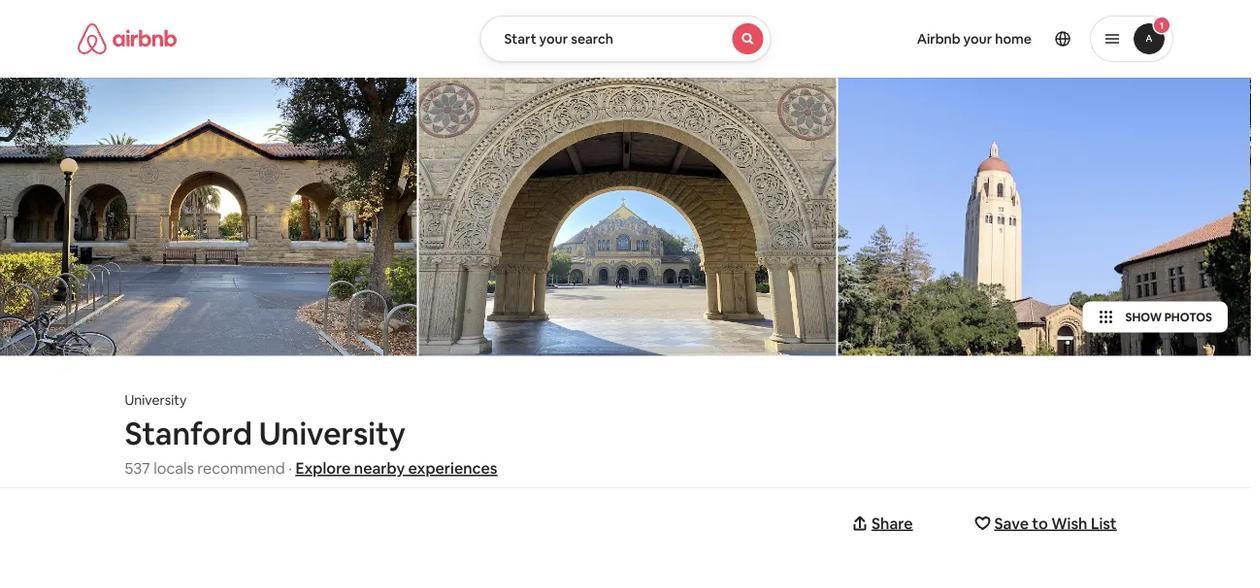 Task type: describe. For each thing, give the bounding box(es) containing it.
search
[[571, 30, 614, 48]]

explore nearby experiences button
[[296, 458, 498, 478]]

photos
[[1165, 309, 1213, 324]]

your for airbnb
[[964, 30, 992, 48]]

recommend
[[197, 458, 285, 478]]

to
[[1032, 513, 1048, 533]]

0 horizontal spatial university
[[125, 391, 187, 408]]

start
[[504, 30, 536, 48]]

explore
[[296, 458, 351, 478]]

profile element
[[795, 0, 1174, 78]]

share button
[[848, 504, 923, 543]]

share
[[872, 513, 913, 533]]

airbnb your home link
[[905, 18, 1044, 59]]

list
[[1091, 513, 1117, 533]]

wish
[[1051, 513, 1088, 533]]

1 horizontal spatial university
[[259, 413, 406, 454]]

Start your search search field
[[480, 16, 771, 62]]

university stanford university 537 locals recommend · explore nearby experiences
[[125, 391, 498, 478]]



Task type: vqa. For each thing, say whether or not it's contained in the screenshot.
Share Button in the right bottom of the page
yes



Task type: locate. For each thing, give the bounding box(es) containing it.
1 your from the left
[[539, 30, 568, 48]]

1
[[1160, 19, 1164, 32]]

photo of stanford university image
[[0, 78, 417, 356], [0, 78, 417, 356]]

map region
[[732, 261, 1229, 565]]

save
[[994, 513, 1029, 533]]

university up explore
[[259, 413, 406, 454]]

nearby
[[354, 458, 405, 478]]

university up stanford
[[125, 391, 187, 408]]

airbnb your home
[[917, 30, 1032, 48]]

show photos
[[1126, 309, 1213, 324]]

1 horizontal spatial your
[[964, 30, 992, 48]]

0 vertical spatial university
[[125, 391, 187, 408]]

·
[[288, 458, 292, 478]]

home
[[995, 30, 1032, 48]]

airbnb
[[917, 30, 961, 48]]

your for start
[[539, 30, 568, 48]]

your
[[539, 30, 568, 48], [964, 30, 992, 48]]

experiences
[[408, 458, 498, 478]]

start your search
[[504, 30, 614, 48]]

university
[[125, 391, 187, 408], [259, 413, 406, 454]]

your left 'home'
[[964, 30, 992, 48]]

show photos button
[[1083, 301, 1228, 332]]

save to wish list
[[994, 513, 1117, 533]]

your inside button
[[539, 30, 568, 48]]

save to wish list button
[[971, 504, 1127, 543]]

start your search button
[[480, 16, 771, 62]]

stanford
[[125, 413, 252, 454]]

537
[[125, 458, 150, 478]]

1 button
[[1090, 16, 1174, 62]]

show
[[1126, 309, 1162, 324]]

0 horizontal spatial your
[[539, 30, 568, 48]]

your right start
[[539, 30, 568, 48]]

your inside profile element
[[964, 30, 992, 48]]

1 vertical spatial university
[[259, 413, 406, 454]]

2 your from the left
[[964, 30, 992, 48]]

locals
[[154, 458, 194, 478]]



